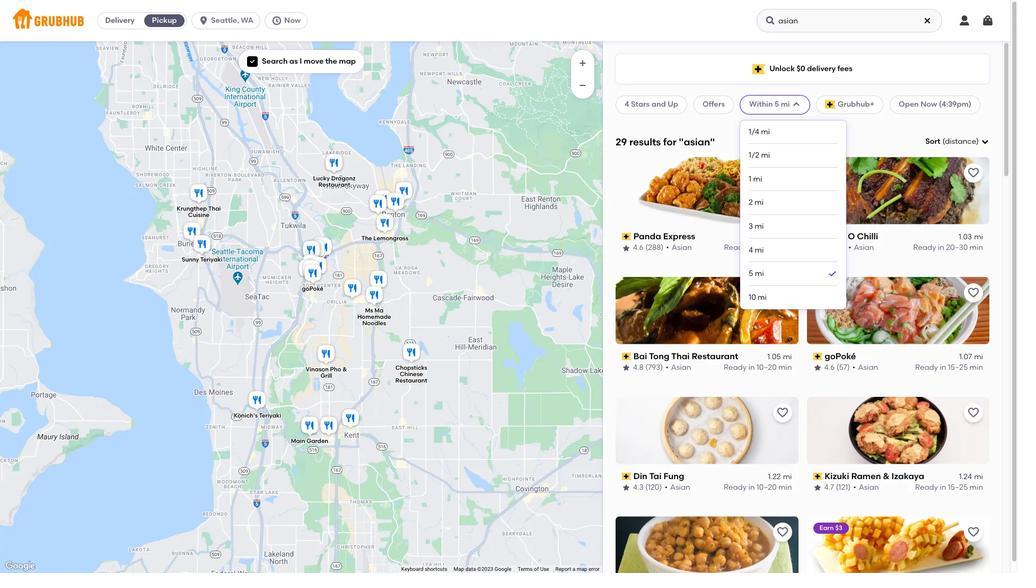 Task type: describe. For each thing, give the bounding box(es) containing it.
happy at the bay teriyaki image
[[372, 188, 394, 212]]

mi for 10 mi
[[758, 293, 767, 302]]

• asian for panda express
[[667, 243, 692, 252]]

"asian"
[[679, 136, 716, 148]]

29
[[616, 136, 628, 148]]

chilli o chilli image
[[300, 253, 321, 277]]

in for panda express
[[749, 243, 756, 252]]

asian for express
[[672, 243, 692, 252]]

mi for 1.07 mi
[[975, 352, 984, 361]]

29 results for "asian"
[[616, 136, 716, 148]]

1/2 mi
[[749, 151, 771, 160]]

1.22
[[769, 472, 782, 481]]

seattle, wa button
[[192, 12, 265, 29]]

10 mi
[[749, 293, 767, 302]]

ready for gopoké
[[916, 363, 939, 372]]

i
[[300, 57, 302, 66]]

lucky dragonz restaurant image
[[323, 152, 345, 176]]

search as i move the map
[[262, 57, 356, 66]]

1 horizontal spatial 5
[[775, 100, 780, 109]]

4.3 (120)
[[634, 483, 663, 492]]

terms of use link
[[518, 566, 550, 572]]

• right (57) at the right
[[853, 363, 856, 372]]

report a map error
[[556, 566, 600, 572]]

• for tong
[[666, 363, 669, 372]]

teriyaki time image
[[311, 235, 332, 258]]

ms ma homemade noodles image
[[364, 284, 385, 308]]

1 vertical spatial thai
[[672, 351, 690, 361]]

• asian for kizuki ramen & izakaya
[[854, 483, 880, 492]]

$0
[[797, 64, 806, 73]]

tai
[[650, 471, 662, 481]]

krungthep thai cuisine image
[[188, 183, 209, 206]]

0 horizontal spatial map
[[339, 57, 356, 66]]

mi for 1.05 mi
[[784, 352, 793, 361]]

4.6 for gopoké
[[825, 363, 835, 372]]

4.6 (288)
[[634, 243, 664, 252]]

10–20 for din tai fung
[[757, 483, 777, 492]]

star icon image for kizuki ramen & izakaya
[[814, 484, 822, 492]]

mi for 5 mi
[[756, 269, 765, 278]]

in for kizuki ramen & izakaya
[[941, 483, 947, 492]]

4 for 4 mi
[[749, 245, 754, 255]]

panda
[[634, 231, 662, 241]]

bai tong thai restaurant logo image
[[616, 277, 799, 344]]

• for tai
[[665, 483, 668, 492]]

mi for 1.22 mi
[[784, 472, 793, 481]]

minus icon image
[[578, 80, 589, 91]]

offers
[[703, 100, 726, 109]]

(8) • asian
[[837, 243, 875, 252]]

save this restaurant image for gopoké
[[968, 286, 981, 299]]

4 for 4 stars and up
[[625, 100, 630, 109]]

shortcuts
[[425, 566, 448, 572]]

1/4
[[749, 127, 760, 136]]

fees
[[838, 64, 853, 73]]

fung
[[664, 471, 685, 481]]

1.07
[[960, 352, 973, 361]]

save this restaurant button for chilli o chilli
[[965, 163, 984, 182]]

2 vertical spatial save this restaurant image
[[777, 526, 789, 539]]

panda express logo image
[[616, 157, 799, 224]]

4.6 for panda express
[[634, 243, 644, 252]]

star icon image for gopoké
[[814, 364, 822, 372]]

(57)
[[837, 363, 851, 372]]

mi for 4 mi
[[756, 245, 764, 255]]

(4:39pm)
[[940, 100, 972, 109]]

seattle, wa
[[211, 16, 254, 25]]

1.05
[[768, 352, 782, 361]]

4 stars and up
[[625, 100, 679, 109]]

bai tong thai restaurant
[[634, 351, 739, 361]]

none field containing sort
[[926, 136, 990, 147]]

yummy kitchen image
[[342, 278, 363, 301]]

and
[[652, 100, 666, 109]]

1 mi
[[749, 174, 763, 184]]

panda express image
[[301, 258, 322, 282]]

main garden image
[[299, 415, 320, 438]]

vinason pho & grill
[[306, 366, 347, 379]]

save this restaurant image for panda express
[[777, 167, 789, 179]]

• asian for bai tong thai restaurant
[[666, 363, 692, 372]]

chinese
[[400, 371, 423, 378]]

move
[[304, 57, 324, 66]]

thai inside krungthep thai cuisine
[[208, 205, 221, 212]]

as
[[290, 57, 298, 66]]

konich's
[[234, 412, 258, 419]]

delivery
[[105, 16, 135, 25]]

o
[[849, 231, 856, 241]]

mi for 3 mi
[[756, 222, 764, 231]]

ready for bai tong thai restaurant
[[724, 363, 747, 372]]

min for bai tong thai restaurant
[[779, 363, 793, 372]]

terms
[[518, 566, 533, 572]]

svg image inside field
[[982, 138, 990, 146]]

open
[[900, 100, 920, 109]]

teriyaki for konich's teriyaki
[[259, 412, 281, 419]]

the
[[362, 235, 372, 242]]

chilli o chilli logo image
[[807, 157, 990, 224]]

krungthep
[[177, 205, 207, 212]]

save this restaurant button for kizuki ramen & izakaya
[[965, 403, 984, 422]]

din
[[634, 471, 648, 481]]

subscription pass image for bai tong thai restaurant
[[623, 353, 632, 360]]

earn $3
[[820, 525, 843, 532]]

in for chilli o chilli
[[939, 243, 945, 252]]

grubhub+
[[838, 100, 875, 109]]

ready in 15–25 min for kizuki ramen & izakaya
[[916, 483, 984, 492]]

bai tong thai restaurant image
[[301, 253, 322, 277]]

chopsticks chinese restaurant image
[[401, 342, 422, 365]]

ready in 15–25 min for panda express
[[725, 243, 793, 252]]

1 horizontal spatial now
[[921, 100, 938, 109]]

keyboard
[[402, 566, 424, 572]]

1.24
[[960, 472, 973, 481]]

20–30
[[947, 243, 969, 252]]

4.8 (793)
[[634, 363, 664, 372]]

pho asia noodle house image
[[385, 191, 406, 214]]

subscription pass image for panda express
[[623, 233, 632, 240]]

2
[[749, 198, 754, 207]]

shibu ramen image
[[340, 408, 361, 431]]

report a map error link
[[556, 566, 600, 572]]

earn
[[820, 525, 835, 532]]

lemongrass
[[374, 235, 409, 242]]

$3
[[836, 525, 843, 532]]

ready in 15–25 min for gopoké
[[916, 363, 984, 372]]

1.03 mi
[[959, 232, 984, 242]]

kizuki
[[825, 471, 850, 481]]

now button
[[265, 12, 312, 29]]

garden
[[307, 438, 328, 445]]

mi for 1.03 mi
[[975, 232, 984, 242]]

3
[[749, 222, 754, 231]]

grubhub plus flag logo image for grubhub+
[[826, 101, 836, 109]]

konich's teriyaki
[[234, 412, 281, 419]]

)
[[977, 137, 980, 146]]

dragonz
[[331, 175, 356, 182]]

noodles
[[362, 320, 386, 327]]

1 vertical spatial gopoké
[[825, 351, 857, 361]]

subscription pass image for kizuki ramen & izakaya
[[814, 473, 823, 480]]

1.05 mi
[[768, 352, 793, 361]]

1.24 mi
[[960, 472, 984, 481]]

• right (8)
[[849, 243, 852, 252]]

asian down o
[[855, 243, 875, 252]]

konich's teriyaki image
[[247, 390, 268, 413]]

save this restaurant button for gopoké
[[965, 283, 984, 302]]

& for pho
[[343, 366, 347, 373]]

ms
[[365, 307, 373, 314]]

save this restaurant image for din tai fung
[[777, 406, 789, 419]]

pho
[[330, 366, 341, 373]]

4.6 (57)
[[825, 363, 851, 372]]

asian right (57) at the right
[[859, 363, 879, 372]]

cuisine
[[188, 212, 209, 218]]

din tai fung  logo image
[[616, 397, 799, 464]]

plus icon image
[[578, 58, 589, 68]]

results
[[630, 136, 661, 148]]

error
[[589, 566, 600, 572]]

triumph valley image
[[368, 269, 389, 292]]



Task type: locate. For each thing, give the bounding box(es) containing it.
• right (793)
[[666, 363, 669, 372]]

grill
[[321, 372, 332, 379]]

now right open
[[921, 100, 938, 109]]

save this restaurant image left earn
[[777, 526, 789, 539]]

min down the 1.03 mi in the right top of the page
[[970, 243, 984, 252]]

min
[[779, 243, 793, 252], [970, 243, 984, 252], [779, 363, 793, 372], [970, 363, 984, 372], [779, 483, 793, 492], [970, 483, 984, 492]]

& right ramen
[[884, 471, 890, 481]]

subscription pass image left din at right
[[623, 473, 632, 480]]

• asian for din tai fung
[[665, 483, 691, 492]]

1 vertical spatial grubhub plus flag logo image
[[826, 101, 836, 109]]

min for kizuki ramen & izakaya
[[970, 483, 984, 492]]

stars
[[632, 100, 650, 109]]

1 vertical spatial &
[[884, 471, 890, 481]]

mi right within
[[782, 100, 791, 109]]

1 horizontal spatial restaurant
[[396, 377, 427, 384]]

kaurs kitchen seattle logo image
[[616, 517, 799, 573]]

save this restaurant image
[[777, 167, 789, 179], [968, 286, 981, 299], [777, 526, 789, 539]]

& right pho
[[343, 366, 347, 373]]

in for bai tong thai restaurant
[[749, 363, 755, 372]]

min down 1.22 mi
[[779, 483, 793, 492]]

list box containing 1/4 mi
[[749, 120, 839, 309]]

Search for food, convenience, alcohol... search field
[[757, 9, 943, 32]]

subscription pass image for din tai fung
[[623, 473, 632, 480]]

main navigation navigation
[[0, 0, 1011, 41]]

mi right 1.22 on the bottom of the page
[[784, 472, 793, 481]]

save this restaurant button
[[774, 163, 793, 182], [965, 163, 984, 182], [965, 283, 984, 302], [774, 403, 793, 422], [965, 403, 984, 422], [774, 523, 793, 542], [965, 523, 984, 542]]

star icon image left 4.7
[[814, 484, 822, 492]]

subscription pass image left kizuki
[[814, 473, 823, 480]]

asian down ramen
[[860, 483, 880, 492]]

enjoy teriyaki image
[[394, 180, 415, 204]]

save this restaurant image right 1 mi
[[777, 167, 789, 179]]

4.6
[[634, 243, 644, 252], [825, 363, 835, 372]]

krungthep thai cuisine
[[177, 205, 221, 218]]

sunny teriyaki image
[[191, 234, 213, 257]]

0 vertical spatial 5
[[775, 100, 780, 109]]

0 vertical spatial grubhub plus flag logo image
[[753, 64, 766, 74]]

ready in 15–25 min down 1.02 in the top right of the page
[[725, 243, 793, 252]]

(8)
[[837, 243, 847, 252]]

mi right '10'
[[758, 293, 767, 302]]

1 vertical spatial ready in 15–25 min
[[916, 363, 984, 372]]

10–20
[[757, 363, 777, 372], [757, 483, 777, 492]]

• asian down the bai tong thai restaurant
[[666, 363, 692, 372]]

arashi ramen image
[[297, 258, 318, 281]]

save this restaurant image for chilli o chilli
[[968, 167, 981, 179]]

min for chilli o chilli
[[970, 243, 984, 252]]

teriyaki right sunny
[[200, 256, 222, 263]]

4.6 down panda
[[634, 243, 644, 252]]

mi right 1/4
[[762, 127, 771, 136]]

ready for din tai fung
[[724, 483, 747, 492]]

homemade
[[357, 314, 391, 321]]

kizuki ramen & izakaya
[[825, 471, 925, 481]]

0 vertical spatial restaurant
[[318, 181, 350, 188]]

5 right within
[[775, 100, 780, 109]]

grubhub plus flag logo image for unlock $0 delivery fees
[[753, 64, 766, 74]]

express
[[664, 231, 696, 241]]

in for gopoké
[[941, 363, 947, 372]]

sort
[[926, 137, 941, 146]]

din tai fung image
[[301, 239, 322, 263]]

0 horizontal spatial thai
[[208, 205, 221, 212]]

use
[[541, 566, 550, 572]]

0 horizontal spatial teriyaki
[[200, 256, 222, 263]]

of
[[534, 566, 539, 572]]

1 horizontal spatial chilli
[[858, 231, 879, 241]]

0 horizontal spatial now
[[284, 16, 301, 25]]

asian down the bai tong thai restaurant
[[672, 363, 692, 372]]

1 10–20 from the top
[[757, 363, 777, 372]]

map right a
[[577, 566, 588, 572]]

mi right "3"
[[756, 222, 764, 231]]

wa
[[241, 16, 254, 25]]

• for express
[[667, 243, 670, 252]]

1 vertical spatial 15–25
[[949, 363, 969, 372]]

star icon image for bai tong thai restaurant
[[623, 364, 631, 372]]

ready for kizuki ramen & izakaya
[[916, 483, 939, 492]]

0 horizontal spatial chilli
[[825, 231, 847, 241]]

0 horizontal spatial 4
[[625, 100, 630, 109]]

ready in 10–20 min down 1.05
[[724, 363, 793, 372]]

mi up 10 mi
[[756, 269, 765, 278]]

ready in 15–25 min down 1.24
[[916, 483, 984, 492]]

2 chilli from the left
[[858, 231, 879, 241]]

restaurant inside ms ma homemade noodles chopsticks chinese restaurant
[[396, 377, 427, 384]]

0 vertical spatial map
[[339, 57, 356, 66]]

1 vertical spatial restaurant
[[692, 351, 739, 361]]

mi inside 5 mi option
[[756, 269, 765, 278]]

subscription pass image for gopoké
[[814, 353, 823, 360]]

0 vertical spatial gopoké
[[302, 286, 323, 293]]

0 vertical spatial 10–20
[[757, 363, 777, 372]]

star icon image for panda express
[[623, 244, 631, 252]]

the
[[326, 57, 338, 66]]

mi for 1.02 mi
[[784, 232, 793, 242]]

15–25 down 1.24
[[949, 483, 969, 492]]

15–25 for kizuki ramen & izakaya
[[949, 483, 969, 492]]

map
[[454, 566, 465, 572]]

1 vertical spatial map
[[577, 566, 588, 572]]

ready in 10–20 min
[[724, 363, 793, 372], [724, 483, 793, 492]]

1.03
[[959, 232, 973, 242]]

pickup
[[152, 16, 177, 25]]

star icon image left 4.8
[[623, 364, 631, 372]]

asian for tai
[[671, 483, 691, 492]]

teriyaki right konich's
[[259, 412, 281, 419]]

1.02
[[768, 232, 782, 242]]

delivery
[[808, 64, 836, 73]]

0 vertical spatial save this restaurant image
[[777, 167, 789, 179]]

for
[[664, 136, 677, 148]]

1 vertical spatial now
[[921, 100, 938, 109]]

mochinut image
[[305, 238, 327, 262]]

• asian down ramen
[[854, 483, 880, 492]]

1.22 mi
[[769, 472, 793, 481]]

15–25 down 1.07
[[949, 363, 969, 372]]

asian down "express"
[[672, 243, 692, 252]]

teriyaki for sunny teriyaki
[[200, 256, 222, 263]]

• asian down "express"
[[667, 243, 692, 252]]

teriyaki box image
[[368, 193, 389, 217]]

lucky
[[313, 175, 330, 182]]

chopsticks
[[395, 365, 427, 372]]

4 mi
[[749, 245, 764, 255]]

1 vertical spatial 5
[[749, 269, 754, 278]]

0 vertical spatial 4
[[625, 100, 630, 109]]

map right the
[[339, 57, 356, 66]]

asian for tong
[[672, 363, 692, 372]]

(
[[943, 137, 946, 146]]

0 horizontal spatial 5
[[749, 269, 754, 278]]

(288)
[[646, 243, 664, 252]]

2 vertical spatial ready in 15–25 min
[[916, 483, 984, 492]]

within
[[750, 100, 774, 109]]

0 vertical spatial 4.6
[[634, 243, 644, 252]]

in
[[749, 243, 756, 252], [939, 243, 945, 252], [749, 363, 755, 372], [941, 363, 947, 372], [749, 483, 755, 492], [941, 483, 947, 492]]

save this restaurant image
[[968, 167, 981, 179], [777, 406, 789, 419], [968, 406, 981, 419], [968, 526, 981, 539]]

2 vertical spatial 15–25
[[949, 483, 969, 492]]

subscription pass image right 1.05 mi
[[814, 353, 823, 360]]

1 horizontal spatial thai
[[672, 351, 690, 361]]

min down 1.24 mi
[[970, 483, 984, 492]]

4.7
[[825, 483, 835, 492]]

• asian down fung
[[665, 483, 691, 492]]

izakaya
[[892, 471, 925, 481]]

15–25 for gopoké
[[949, 363, 969, 372]]

1/4 mi
[[749, 127, 771, 136]]

mi for 1/4 mi
[[762, 127, 771, 136]]

1 vertical spatial 4.6
[[825, 363, 835, 372]]

mi right 1
[[754, 174, 763, 184]]

min down 1.02 mi
[[779, 243, 793, 252]]

2 ready in 10–20 min from the top
[[724, 483, 793, 492]]

min down 1.07 mi
[[970, 363, 984, 372]]

gopoké inside map region
[[302, 286, 323, 293]]

restaurant down bai tong thai restaurant logo
[[692, 351, 739, 361]]

4.8
[[634, 363, 644, 372]]

1 vertical spatial 4
[[749, 245, 754, 255]]

map data ©2023 google
[[454, 566, 512, 572]]

10–20 down 1.22 on the bottom of the page
[[757, 483, 777, 492]]

mi right 1.07
[[975, 352, 984, 361]]

gopoké down panda express image
[[302, 286, 323, 293]]

save this restaurant button for din tai fung
[[774, 403, 793, 422]]

map region
[[0, 0, 727, 573]]

keyboard shortcuts button
[[402, 566, 448, 573]]

restaurant
[[318, 181, 350, 188], [692, 351, 739, 361], [396, 377, 427, 384]]

1 vertical spatial 10–20
[[757, 483, 777, 492]]

restaurant down chopsticks
[[396, 377, 427, 384]]

within 5 mi
[[750, 100, 791, 109]]

min for gopoké
[[970, 363, 984, 372]]

save this restaurant image down 20–30
[[968, 286, 981, 299]]

1 vertical spatial ready in 10–20 min
[[724, 483, 793, 492]]

min for din tai fung
[[779, 483, 793, 492]]

• right (121)
[[854, 483, 857, 492]]

ready in 10–20 min down 1.22 on the bottom of the page
[[724, 483, 793, 492]]

10–20 for bai tong thai restaurant
[[757, 363, 777, 372]]

5 mi
[[749, 269, 765, 278]]

save this restaurant button for panda express
[[774, 163, 793, 182]]

ready in 10–20 min for bai tong thai restaurant
[[724, 363, 793, 372]]

1 chilli from the left
[[825, 231, 847, 241]]

now inside "button"
[[284, 16, 301, 25]]

vinason pho & grill image
[[316, 343, 337, 367]]

ohana kitchen image
[[181, 221, 202, 244]]

restaurant inside lucky dragonz restaurant
[[318, 181, 350, 188]]

star icon image
[[623, 244, 631, 252], [623, 364, 631, 372], [814, 364, 822, 372], [623, 484, 631, 492], [814, 484, 822, 492]]

min down 1.05 mi
[[779, 363, 793, 372]]

& for ramen
[[884, 471, 890, 481]]

(793)
[[646, 363, 664, 372]]

1 vertical spatial teriyaki
[[259, 412, 281, 419]]

subscription pass image
[[623, 233, 632, 240], [623, 353, 632, 360], [814, 353, 823, 360], [623, 473, 632, 480], [814, 473, 823, 480]]

1 horizontal spatial &
[[884, 471, 890, 481]]

(121)
[[837, 483, 851, 492]]

5 up '10'
[[749, 269, 754, 278]]

mi down 3 mi
[[756, 245, 764, 255]]

0 horizontal spatial &
[[343, 366, 347, 373]]

list box
[[749, 120, 839, 309]]

check icon image
[[828, 269, 839, 279]]

the lemongrass image
[[374, 212, 396, 236]]

sushi omiya image
[[313, 237, 334, 260]]

2 horizontal spatial restaurant
[[692, 351, 739, 361]]

grubhub plus flag logo image
[[753, 64, 766, 74], [826, 101, 836, 109]]

svg image inside now "button"
[[272, 15, 282, 26]]

mi right 1/2
[[762, 151, 771, 160]]

restaurant down "lucky dragonz restaurant" "image"
[[318, 181, 350, 188]]

1.07 mi
[[960, 352, 984, 361]]

0 vertical spatial ready in 10–20 min
[[724, 363, 793, 372]]

in for din tai fung
[[749, 483, 755, 492]]

ramen
[[852, 471, 882, 481]]

5 inside option
[[749, 269, 754, 278]]

lucky dragonz restaurant
[[313, 175, 356, 188]]

chilli up (8)
[[825, 231, 847, 241]]

mi for 2 mi
[[755, 198, 764, 207]]

15–25 for panda express
[[758, 243, 777, 252]]

1 horizontal spatial teriyaki
[[259, 412, 281, 419]]

gopoké
[[302, 286, 323, 293], [825, 351, 857, 361]]

svg image inside seattle, wa button
[[199, 15, 209, 26]]

5 mi option
[[749, 262, 839, 286]]

0 horizontal spatial gopoké
[[302, 286, 323, 293]]

svg image
[[959, 14, 972, 27], [199, 15, 209, 26], [766, 15, 776, 26], [982, 138, 990, 146]]

gopoké logo image
[[807, 277, 990, 344]]

kizuki ramen & izakaya image
[[302, 239, 323, 263]]

ichi teriyaki image
[[318, 415, 339, 438]]

save this restaurant image for kizuki ramen & izakaya
[[968, 406, 981, 419]]

mi right 1.03
[[975, 232, 984, 242]]

0 vertical spatial &
[[343, 366, 347, 373]]

0 vertical spatial teriyaki
[[200, 256, 222, 263]]

sunny teriyaki
[[182, 256, 222, 263]]

0 horizontal spatial grubhub plus flag logo image
[[753, 64, 766, 74]]

mi right 1.02 in the top right of the page
[[784, 232, 793, 242]]

4.6 left (57) at the right
[[825, 363, 835, 372]]

0 vertical spatial ready in 15–25 min
[[725, 243, 793, 252]]

ready in 10–20 min for din tai fung
[[724, 483, 793, 492]]

0 vertical spatial 15–25
[[758, 243, 777, 252]]

• asian for gopoké
[[853, 363, 879, 372]]

star icon image left 4.6 (57)
[[814, 364, 822, 372]]

tong
[[650, 351, 670, 361]]

din tai fung
[[634, 471, 685, 481]]

None field
[[926, 136, 990, 147]]

open now (4:39pm)
[[900, 100, 972, 109]]

15–25 down 1.02 in the top right of the page
[[758, 243, 777, 252]]

subscription pass image
[[814, 233, 823, 240]]

grubhub plus flag logo image left "unlock"
[[753, 64, 766, 74]]

• for ramen
[[854, 483, 857, 492]]

1.02 mi
[[768, 232, 793, 242]]

ready for chilli o chilli
[[914, 243, 937, 252]]

15–25
[[758, 243, 777, 252], [949, 363, 969, 372], [949, 483, 969, 492]]

4 down "3"
[[749, 245, 754, 255]]

4 left stars
[[625, 100, 630, 109]]

asian down fung
[[671, 483, 691, 492]]

10–20 down 1.05
[[757, 363, 777, 372]]

2 vertical spatial restaurant
[[396, 377, 427, 384]]

mochinut logo image
[[807, 517, 990, 573]]

min for panda express
[[779, 243, 793, 252]]

google
[[495, 566, 512, 572]]

kizuki ramen & izakaya logo image
[[807, 397, 990, 464]]

mi for 1/2 mi
[[762, 151, 771, 160]]

search
[[262, 57, 288, 66]]

keyboard shortcuts
[[402, 566, 448, 572]]

1 horizontal spatial map
[[577, 566, 588, 572]]

asian for ramen
[[860, 483, 880, 492]]

0 vertical spatial thai
[[208, 205, 221, 212]]

0 horizontal spatial restaurant
[[318, 181, 350, 188]]

mi right 2 on the right of the page
[[755, 198, 764, 207]]

0 horizontal spatial 4.6
[[634, 243, 644, 252]]

subscription pass image left panda
[[623, 233, 632, 240]]

gopoké up (57) at the right
[[825, 351, 857, 361]]

main garden
[[291, 438, 328, 445]]

0 vertical spatial now
[[284, 16, 301, 25]]

mi for 1.24 mi
[[975, 472, 984, 481]]

• asian right (57) at the right
[[853, 363, 879, 372]]

mi right 1.05
[[784, 352, 793, 361]]

1 horizontal spatial grubhub plus flag logo image
[[826, 101, 836, 109]]

(120)
[[646, 483, 663, 492]]

star icon image left 4.6 (288)
[[623, 244, 631, 252]]

mi
[[782, 100, 791, 109], [762, 127, 771, 136], [762, 151, 771, 160], [754, 174, 763, 184], [755, 198, 764, 207], [756, 222, 764, 231], [784, 232, 793, 242], [975, 232, 984, 242], [756, 245, 764, 255], [756, 269, 765, 278], [758, 293, 767, 302], [784, 352, 793, 361], [975, 352, 984, 361], [784, 472, 793, 481], [975, 472, 984, 481]]

2 10–20 from the top
[[757, 483, 777, 492]]

now up as
[[284, 16, 301, 25]]

mi for 1 mi
[[754, 174, 763, 184]]

thai right the tong
[[672, 351, 690, 361]]

mi right 1.24
[[975, 472, 984, 481]]

chilli right o
[[858, 231, 879, 241]]

grubhub plus flag logo image left 'grubhub+'
[[826, 101, 836, 109]]

terms of use
[[518, 566, 550, 572]]

1 vertical spatial save this restaurant image
[[968, 286, 981, 299]]

ms ma homemade noodles chopsticks chinese restaurant
[[357, 307, 427, 384]]

1 horizontal spatial 4
[[749, 245, 754, 255]]

thai right krungthep
[[208, 205, 221, 212]]

• asian
[[667, 243, 692, 252], [666, 363, 692, 372], [853, 363, 879, 372], [665, 483, 691, 492], [854, 483, 880, 492]]

ready in 15–25 min down 1.07
[[916, 363, 984, 372]]

4
[[625, 100, 630, 109], [749, 245, 754, 255]]

2 mi
[[749, 198, 764, 207]]

sunny
[[182, 256, 199, 263]]

• right (120)
[[665, 483, 668, 492]]

star icon image left 4.3
[[623, 484, 631, 492]]

• down panda express
[[667, 243, 670, 252]]

& inside vinason pho & grill
[[343, 366, 347, 373]]

1 ready in 10–20 min from the top
[[724, 363, 793, 372]]

ma
[[375, 307, 384, 314]]

google image
[[3, 559, 38, 573]]

gopoké image
[[302, 263, 323, 286]]

subscription pass image left bai
[[623, 353, 632, 360]]

ready
[[725, 243, 748, 252], [914, 243, 937, 252], [724, 363, 747, 372], [916, 363, 939, 372], [724, 483, 747, 492], [916, 483, 939, 492]]

thai
[[208, 205, 221, 212], [672, 351, 690, 361]]

3 mi
[[749, 222, 764, 231]]

1 horizontal spatial gopoké
[[825, 351, 857, 361]]

10
[[749, 293, 757, 302]]

bai
[[634, 351, 648, 361]]

1 horizontal spatial 4.6
[[825, 363, 835, 372]]

report
[[556, 566, 572, 572]]

ready for panda express
[[725, 243, 748, 252]]

kaurs kitchen seattle image
[[308, 255, 329, 279]]

star icon image for din tai fung
[[623, 484, 631, 492]]

svg image
[[982, 14, 995, 27], [272, 15, 282, 26], [924, 16, 932, 25], [249, 58, 256, 65], [793, 101, 801, 109]]



Task type: vqa. For each thing, say whether or not it's contained in the screenshot.


